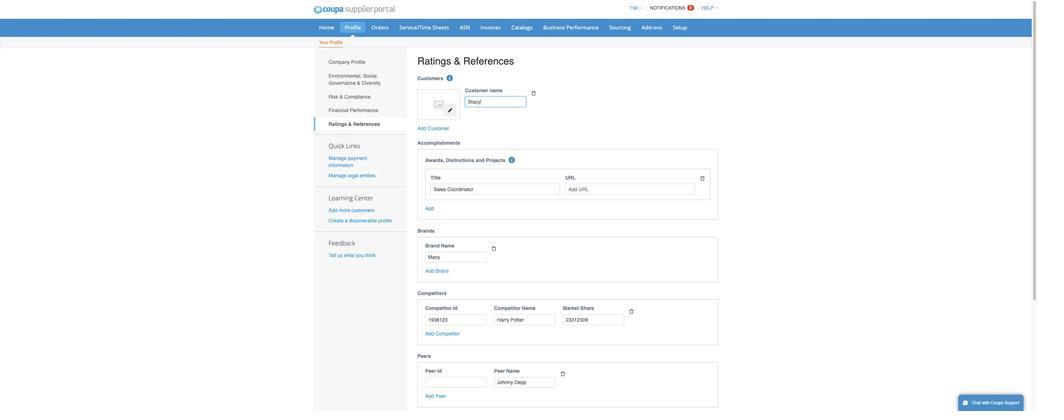 Task type: describe. For each thing, give the bounding box(es) containing it.
add for add more customers
[[329, 208, 338, 213]]

catalogs
[[512, 24, 533, 31]]

notifications 0
[[651, 5, 693, 11]]

your profile link
[[319, 38, 343, 48]]

service/time
[[400, 24, 431, 31]]

add more customers
[[329, 208, 375, 213]]

add for add brand
[[426, 269, 434, 274]]

Competitor Name text field
[[494, 315, 556, 325]]

add customer
[[418, 126, 450, 131]]

tim
[[630, 5, 638, 11]]

add brand button
[[426, 268, 449, 275]]

profile for company profile
[[351, 59, 366, 65]]

business
[[544, 24, 566, 31]]

think
[[366, 253, 376, 258]]

manage legal entities
[[329, 173, 376, 179]]

financial
[[329, 108, 349, 113]]

brand name
[[426, 243, 455, 249]]

competitor name
[[494, 306, 536, 311]]

add competitor
[[426, 331, 460, 337]]

profile for your profile
[[330, 40, 343, 45]]

name for brand name
[[441, 243, 455, 249]]

financial performance link
[[314, 104, 407, 117]]

market
[[563, 306, 579, 311]]

feedback
[[329, 239, 355, 247]]

links
[[346, 141, 360, 150]]

financial performance
[[329, 108, 379, 113]]

customers
[[418, 75, 444, 81]]

change image image
[[448, 108, 453, 113]]

diversity
[[362, 80, 381, 86]]

Peer Name text field
[[494, 377, 556, 388]]

peer name
[[494, 368, 520, 374]]

add brand
[[426, 269, 449, 274]]

tim link
[[627, 5, 642, 11]]

learning center
[[329, 194, 374, 202]]

references inside ratings & references link
[[353, 121, 380, 127]]

name for peer name
[[507, 368, 520, 374]]

profile link
[[340, 22, 366, 33]]

asn
[[460, 24, 470, 31]]

sourcing
[[610, 24, 631, 31]]

your profile
[[319, 40, 343, 45]]

competitor for competitor name
[[494, 306, 521, 311]]

0 vertical spatial brand
[[426, 243, 440, 249]]

discoverable
[[349, 218, 377, 224]]

competitors
[[418, 291, 447, 297]]

chat with coupa support button
[[959, 395, 1024, 411]]

title
[[431, 175, 441, 181]]

& down financial performance
[[348, 121, 352, 127]]

peer for peer name
[[494, 368, 505, 374]]

additional information image for customers
[[447, 75, 453, 81]]

create
[[329, 218, 344, 224]]

entities
[[360, 173, 376, 179]]

support
[[1005, 401, 1020, 406]]

competitor for competitor id
[[426, 306, 452, 311]]

payment
[[348, 155, 367, 161]]

service/time sheets
[[400, 24, 449, 31]]

chat
[[973, 401, 982, 406]]

home link
[[315, 22, 339, 33]]

sheets
[[433, 24, 449, 31]]

manage for manage payment information
[[329, 155, 347, 161]]

& right risk in the top left of the page
[[340, 94, 343, 100]]

quick links
[[329, 141, 360, 150]]

compliance
[[345, 94, 371, 100]]

& down the asn
[[454, 55, 461, 67]]

brand inside add brand button
[[436, 269, 449, 274]]

catalogs link
[[507, 22, 538, 33]]

brands
[[418, 228, 435, 234]]

manage for manage legal entities
[[329, 173, 347, 179]]

chat with coupa support
[[973, 401, 1020, 406]]

help
[[702, 5, 714, 11]]

Peer Id text field
[[426, 377, 487, 388]]

& inside environmental, social, governance & diversity
[[357, 80, 361, 86]]

asn link
[[455, 22, 475, 33]]

setup
[[673, 24, 688, 31]]

sourcing link
[[605, 22, 636, 33]]

quick
[[329, 141, 345, 150]]

url
[[566, 175, 576, 181]]

0 horizontal spatial ratings & references
[[329, 121, 380, 127]]

0
[[690, 5, 693, 10]]

Brand Name text field
[[426, 252, 487, 263]]



Task type: locate. For each thing, give the bounding box(es) containing it.
0 vertical spatial ratings & references
[[418, 55, 514, 67]]

customer up the "accomplishments"
[[428, 126, 450, 131]]

1 vertical spatial id
[[438, 368, 442, 374]]

awards,
[[426, 158, 445, 163]]

id for peer id
[[438, 368, 442, 374]]

add-
[[642, 24, 654, 31]]

legal
[[348, 173, 359, 179]]

add up 'create'
[[329, 208, 338, 213]]

2 vertical spatial profile
[[351, 59, 366, 65]]

customer name
[[465, 88, 503, 93]]

performance right business
[[567, 24, 599, 31]]

1 manage from the top
[[329, 155, 347, 161]]

what
[[344, 253, 355, 258]]

customer left name
[[465, 88, 489, 93]]

business performance link
[[539, 22, 604, 33]]

0 horizontal spatial references
[[353, 121, 380, 127]]

orders
[[372, 24, 389, 31]]

1 vertical spatial references
[[353, 121, 380, 127]]

add customer button
[[418, 125, 450, 132]]

ratings & references down asn link at the top left of page
[[418, 55, 514, 67]]

ratings & references down financial performance
[[329, 121, 380, 127]]

notifications
[[651, 5, 686, 11]]

name up brand name text box
[[441, 243, 455, 249]]

references up customer name
[[464, 55, 514, 67]]

name up competitor name text field in the bottom of the page
[[522, 306, 536, 311]]

setup link
[[669, 22, 692, 33]]

name
[[490, 88, 503, 93]]

references down financial performance link
[[353, 121, 380, 127]]

manage
[[329, 155, 347, 161], [329, 173, 347, 179]]

profile up environmental, social, governance & diversity link
[[351, 59, 366, 65]]

id
[[453, 306, 458, 311], [438, 368, 442, 374]]

center
[[355, 194, 374, 202]]

2 manage from the top
[[329, 173, 347, 179]]

distinctions
[[446, 158, 475, 163]]

competitor id
[[426, 306, 458, 311]]

0 vertical spatial id
[[453, 306, 458, 311]]

profile right your
[[330, 40, 343, 45]]

accomplishments
[[418, 140, 461, 146]]

manage legal entities link
[[329, 173, 376, 179]]

add up peers
[[426, 331, 434, 337]]

Customer name text field
[[465, 96, 527, 107]]

0 vertical spatial references
[[464, 55, 514, 67]]

performance for financial performance
[[350, 108, 379, 113]]

additional information image for awards, distinctions and projects
[[509, 157, 516, 163]]

tell us what you think
[[329, 253, 376, 258]]

ons
[[654, 24, 663, 31]]

manage down information
[[329, 173, 347, 179]]

1 vertical spatial ratings
[[329, 121, 347, 127]]

brand down brand name text box
[[436, 269, 449, 274]]

add for add competitor
[[426, 331, 434, 337]]

profile down coupa supplier portal image
[[345, 24, 361, 31]]

1 horizontal spatial customer
[[465, 88, 489, 93]]

add button
[[426, 205, 434, 212]]

1 vertical spatial profile
[[330, 40, 343, 45]]

1 vertical spatial additional information image
[[509, 157, 516, 163]]

navigation
[[627, 1, 719, 15]]

add down peer id
[[426, 394, 434, 399]]

1 horizontal spatial additional information image
[[509, 157, 516, 163]]

performance
[[567, 24, 599, 31], [350, 108, 379, 113]]

add
[[418, 126, 427, 131], [426, 206, 434, 212], [329, 208, 338, 213], [426, 269, 434, 274], [426, 331, 434, 337], [426, 394, 434, 399]]

and
[[476, 158, 485, 163]]

Market Share text field
[[563, 315, 625, 325]]

add competitor button
[[426, 330, 460, 338]]

with
[[983, 401, 990, 406]]

0 vertical spatial name
[[441, 243, 455, 249]]

1 vertical spatial manage
[[329, 173, 347, 179]]

add up the "accomplishments"
[[418, 126, 427, 131]]

more
[[339, 208, 350, 213]]

competitor up competitor name text field in the bottom of the page
[[494, 306, 521, 311]]

references
[[464, 55, 514, 67], [353, 121, 380, 127]]

peer up peer name text box
[[494, 368, 505, 374]]

id up competitor id text field
[[453, 306, 458, 311]]

1 horizontal spatial id
[[453, 306, 458, 311]]

peer
[[426, 368, 436, 374], [494, 368, 505, 374], [436, 394, 446, 399]]

business performance
[[544, 24, 599, 31]]

service/time sheets link
[[395, 22, 454, 33]]

projects
[[486, 158, 506, 163]]

1 vertical spatial ratings & references
[[329, 121, 380, 127]]

2 horizontal spatial name
[[522, 306, 536, 311]]

governance
[[329, 80, 356, 86]]

customer
[[465, 88, 489, 93], [428, 126, 450, 131]]

peer down peers
[[426, 368, 436, 374]]

2 vertical spatial name
[[507, 368, 520, 374]]

peer down peer id text field
[[436, 394, 446, 399]]

profile inside "link"
[[330, 40, 343, 45]]

peers
[[418, 354, 431, 359]]

brand
[[426, 243, 440, 249], [436, 269, 449, 274]]

competitor down competitor id text field
[[436, 331, 460, 337]]

performance inside 'link'
[[567, 24, 599, 31]]

additional information image right customers
[[447, 75, 453, 81]]

id up peer id text field
[[438, 368, 442, 374]]

add-ons link
[[637, 22, 667, 33]]

0 vertical spatial additional information image
[[447, 75, 453, 81]]

add for add peer
[[426, 394, 434, 399]]

ratings
[[418, 55, 451, 67], [329, 121, 347, 127]]

share
[[581, 306, 595, 311]]

ratings down financial
[[329, 121, 347, 127]]

customer inside the add customer button
[[428, 126, 450, 131]]

information
[[329, 162, 353, 168]]

1 vertical spatial customer
[[428, 126, 450, 131]]

customers
[[352, 208, 375, 213]]

1 horizontal spatial name
[[507, 368, 520, 374]]

brand down brands
[[426, 243, 440, 249]]

a
[[345, 218, 348, 224]]

company profile
[[329, 59, 366, 65]]

0 horizontal spatial additional information image
[[447, 75, 453, 81]]

1 vertical spatial performance
[[350, 108, 379, 113]]

1 vertical spatial brand
[[436, 269, 449, 274]]

social,
[[363, 73, 378, 79]]

1 horizontal spatial references
[[464, 55, 514, 67]]

0 horizontal spatial customer
[[428, 126, 450, 131]]

competitor inside button
[[436, 331, 460, 337]]

0 horizontal spatial name
[[441, 243, 455, 249]]

add for add customer
[[418, 126, 427, 131]]

0 horizontal spatial id
[[438, 368, 442, 374]]

add up brands
[[426, 206, 434, 212]]

company
[[329, 59, 350, 65]]

invoices
[[481, 24, 501, 31]]

add up competitors
[[426, 269, 434, 274]]

learning
[[329, 194, 353, 202]]

Title text field
[[431, 184, 561, 195]]

0 vertical spatial ratings
[[418, 55, 451, 67]]

competitor
[[426, 306, 452, 311], [494, 306, 521, 311], [436, 331, 460, 337]]

risk
[[329, 94, 339, 100]]

add inside button
[[418, 126, 427, 131]]

profile
[[345, 24, 361, 31], [330, 40, 343, 45], [351, 59, 366, 65]]

name up peer name text box
[[507, 368, 520, 374]]

add peer button
[[426, 393, 446, 400]]

0 vertical spatial performance
[[567, 24, 599, 31]]

help link
[[699, 5, 719, 11]]

1 horizontal spatial ratings & references
[[418, 55, 514, 67]]

add more customers link
[[329, 208, 375, 213]]

tell
[[329, 253, 336, 258]]

0 horizontal spatial performance
[[350, 108, 379, 113]]

environmental, social, governance & diversity
[[329, 73, 381, 86]]

name for competitor name
[[522, 306, 536, 311]]

logo image
[[421, 93, 457, 116]]

additional information image right projects
[[509, 157, 516, 163]]

profile
[[379, 218, 392, 224]]

company profile link
[[314, 55, 407, 69]]

orders link
[[367, 22, 394, 33]]

& left "diversity"
[[357, 80, 361, 86]]

performance up ratings & references link
[[350, 108, 379, 113]]

create a discoverable profile
[[329, 218, 392, 224]]

manage inside manage payment information
[[329, 155, 347, 161]]

1 horizontal spatial ratings
[[418, 55, 451, 67]]

Competitor Id text field
[[426, 315, 487, 325]]

invoices link
[[476, 22, 506, 33]]

add-ons
[[642, 24, 663, 31]]

1 vertical spatial name
[[522, 306, 536, 311]]

ratings & references link
[[314, 117, 407, 131]]

create a discoverable profile link
[[329, 218, 392, 224]]

you
[[356, 253, 364, 258]]

manage payment information link
[[329, 155, 367, 168]]

peer id
[[426, 368, 442, 374]]

coupa supplier portal image
[[309, 1, 400, 19]]

0 vertical spatial manage
[[329, 155, 347, 161]]

navigation containing notifications 0
[[627, 1, 719, 15]]

manage up information
[[329, 155, 347, 161]]

peer inside button
[[436, 394, 446, 399]]

peer for peer id
[[426, 368, 436, 374]]

home
[[319, 24, 334, 31]]

0 horizontal spatial ratings
[[329, 121, 347, 127]]

add for add
[[426, 206, 434, 212]]

performance for business performance
[[567, 24, 599, 31]]

risk & compliance
[[329, 94, 371, 100]]

id for competitor id
[[453, 306, 458, 311]]

1 horizontal spatial performance
[[567, 24, 599, 31]]

environmental, social, governance & diversity link
[[314, 69, 407, 90]]

competitor down competitors
[[426, 306, 452, 311]]

0 vertical spatial profile
[[345, 24, 361, 31]]

additional information image
[[447, 75, 453, 81], [509, 157, 516, 163]]

URL text field
[[566, 184, 696, 195]]

0 vertical spatial customer
[[465, 88, 489, 93]]

market share
[[563, 306, 595, 311]]

ratings up customers
[[418, 55, 451, 67]]

tell us what you think button
[[329, 252, 376, 259]]

environmental,
[[329, 73, 362, 79]]



Task type: vqa. For each thing, say whether or not it's contained in the screenshot.
Title text box
yes



